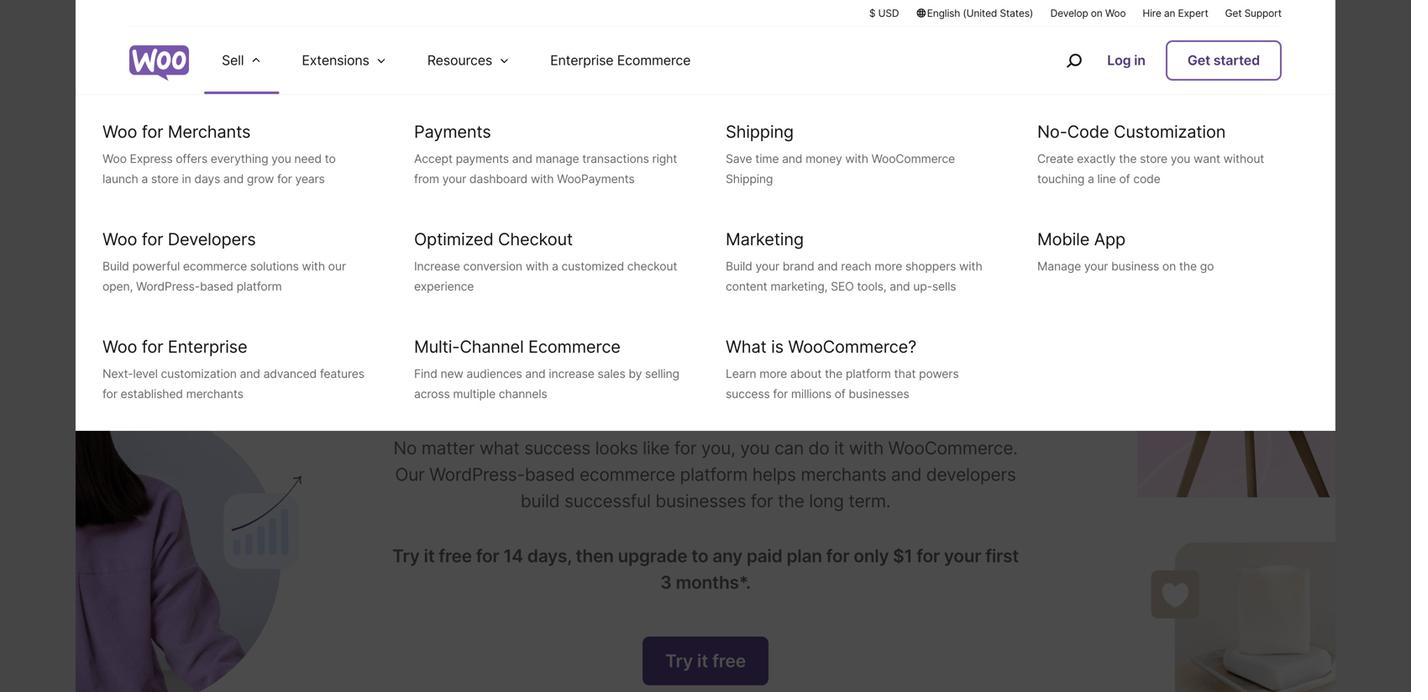 Task type: locate. For each thing, give the bounding box(es) containing it.
support
[[1245, 7, 1282, 19]]

paid
[[747, 545, 783, 567]]

the inside woocommerce is the platform that grows with you
[[887, 236, 966, 305]]

for up level
[[142, 336, 163, 357]]

in left days
[[182, 172, 191, 186]]

0 horizontal spatial businesses
[[655, 490, 746, 512]]

with inside increase conversion with a customized checkout experience
[[526, 259, 549, 273]]

for
[[142, 121, 163, 142], [277, 172, 292, 186], [142, 229, 163, 249], [142, 336, 163, 357], [102, 387, 117, 401], [773, 387, 788, 401], [674, 437, 697, 459], [751, 490, 773, 512], [476, 545, 499, 567], [826, 545, 850, 567], [917, 545, 940, 567]]

businesses inside the no matter what success looks like for you, you can do it with woocommerce. our wordpress-based ecommerce platform helps merchants and developers build successful businesses for the long term.
[[655, 490, 746, 512]]

1 vertical spatial free
[[712, 650, 746, 672]]

0 vertical spatial enterprise
[[550, 52, 614, 68]]

0 vertical spatial free
[[439, 545, 472, 567]]

with right 'money'
[[845, 152, 869, 166]]

0 horizontal spatial success
[[524, 437, 591, 459]]

1 horizontal spatial of
[[1119, 172, 1130, 186]]

0 horizontal spatial you
[[271, 152, 291, 166]]

businesses down you,
[[655, 490, 746, 512]]

1 vertical spatial of
[[835, 387, 846, 401]]

platform up increase
[[467, 288, 673, 357]]

build inside build powerful ecommerce solutions with our open, wordpress-based platform
[[102, 259, 129, 273]]

more inside learn more about the platform that powers success for millions of businesses
[[760, 367, 787, 381]]

and inside next-level customization and advanced features for established merchants
[[240, 367, 260, 381]]

1 vertical spatial it
[[424, 545, 435, 567]]

that up learn
[[686, 288, 781, 357]]

you for no-code customization
[[1171, 152, 1191, 166]]

0 vertical spatial wordpress-
[[136, 279, 200, 294]]

to inside try it free for 14 days, then upgrade to any paid plan for only $1 for your first 3 months*.
[[692, 545, 708, 567]]

tools,
[[857, 279, 887, 294]]

0 vertical spatial it
[[834, 437, 844, 459]]

1 vertical spatial is
[[771, 336, 784, 357]]

for left the only
[[826, 545, 850, 567]]

open,
[[102, 279, 133, 294]]

platform inside woocommerce is the platform that grows with you
[[467, 288, 673, 357]]

and inside save time and money with woocommerce shipping
[[782, 152, 802, 166]]

based down developers
[[200, 279, 233, 294]]

0 vertical spatial is
[[836, 236, 875, 305]]

it inside try it free 'link'
[[697, 650, 708, 672]]

2 shipping from the top
[[726, 172, 773, 186]]

get inside service navigation menu element
[[1188, 52, 1210, 68]]

it
[[834, 437, 844, 459], [424, 545, 435, 567], [697, 650, 708, 672]]

woo for woo for developers
[[102, 229, 137, 249]]

1 vertical spatial on
[[1163, 259, 1176, 273]]

for down helps
[[751, 490, 773, 512]]

build inside build your brand and reach more shoppers with content marketing, seo tools, and up-sells
[[726, 259, 752, 273]]

only
[[854, 545, 889, 567]]

1 horizontal spatial to
[[692, 545, 708, 567]]

1 horizontal spatial based
[[525, 464, 575, 485]]

hire an expert
[[1143, 7, 1208, 19]]

get started
[[1188, 52, 1260, 68]]

woo up next-
[[102, 336, 137, 357]]

woo
[[1105, 7, 1126, 19], [102, 121, 137, 142], [102, 152, 127, 166], [102, 229, 137, 249], [102, 336, 137, 357]]

woocommerce is the platform that grows with you
[[445, 236, 966, 408]]

brand
[[783, 259, 814, 273]]

and right "time"
[[782, 152, 802, 166]]

2 horizontal spatial it
[[834, 437, 844, 459]]

across
[[414, 387, 450, 401]]

log
[[1107, 52, 1131, 68]]

english (united states) button
[[916, 6, 1034, 20]]

platform down you,
[[680, 464, 748, 485]]

1 build from the left
[[102, 259, 129, 273]]

businesses down 'woocommerce?'
[[849, 387, 909, 401]]

your right from
[[442, 172, 466, 186]]

success up build
[[524, 437, 591, 459]]

0 horizontal spatial in
[[182, 172, 191, 186]]

accept
[[414, 152, 453, 166]]

get left started
[[1188, 52, 1210, 68]]

platform down solutions on the left of the page
[[237, 279, 282, 294]]

1 vertical spatial businesses
[[655, 490, 746, 512]]

0 horizontal spatial a
[[141, 172, 148, 186]]

an
[[1164, 7, 1175, 19]]

shipping down "save"
[[726, 172, 773, 186]]

get left support
[[1225, 7, 1242, 19]]

the down helps
[[778, 490, 804, 512]]

2 horizontal spatial a
[[1088, 172, 1094, 186]]

the right about
[[825, 367, 843, 381]]

1 vertical spatial to
[[692, 545, 708, 567]]

1 horizontal spatial it
[[697, 650, 708, 672]]

free for try it free for 14 days, then upgrade to any paid plan for only $1 for your first 3 months*.
[[439, 545, 472, 567]]

and up channels
[[525, 367, 546, 381]]

1 vertical spatial more
[[760, 367, 787, 381]]

you up helps
[[740, 437, 770, 459]]

ecommerce down developers
[[183, 259, 247, 273]]

build for woo for developers
[[102, 259, 129, 273]]

advanced
[[263, 367, 317, 381]]

success down learn
[[726, 387, 770, 401]]

0 horizontal spatial it
[[424, 545, 435, 567]]

and down everything
[[223, 172, 244, 186]]

0 horizontal spatial build
[[102, 259, 129, 273]]

0 horizontal spatial free
[[439, 545, 472, 567]]

1 vertical spatial shipping
[[726, 172, 773, 186]]

mobile
[[1037, 229, 1090, 249]]

a inside woo express offers everything you need to launch a store in days and grow for years
[[141, 172, 148, 186]]

to right need
[[325, 152, 336, 166]]

merchants down customization
[[186, 387, 243, 401]]

based inside the no matter what success looks like for you, you can do it with woocommerce. our wordpress-based ecommerce platform helps merchants and developers build successful businesses for the long term.
[[525, 464, 575, 485]]

wordpress- down powerful
[[136, 279, 200, 294]]

with right do
[[849, 437, 884, 459]]

1 horizontal spatial try
[[665, 650, 693, 672]]

and
[[512, 152, 533, 166], [782, 152, 802, 166], [223, 172, 244, 186], [818, 259, 838, 273], [890, 279, 910, 294], [240, 367, 260, 381], [525, 367, 546, 381], [891, 464, 922, 485]]

optimized checkout
[[414, 229, 573, 249]]

0 vertical spatial more
[[875, 259, 902, 273]]

try it free for 14 days, then upgrade to any paid plan for only $1 for your first 3 months*.
[[392, 545, 1019, 593]]

money
[[806, 152, 842, 166]]

try it free
[[665, 650, 746, 672]]

what
[[480, 437, 520, 459]]

get for get support
[[1225, 7, 1242, 19]]

service navigation menu element
[[1030, 33, 1282, 88]]

for right $1
[[917, 545, 940, 567]]

try it free link
[[643, 637, 769, 686]]

of right "millions"
[[835, 387, 846, 401]]

1 horizontal spatial in
[[1134, 52, 1146, 68]]

what is woocommerce?
[[726, 336, 917, 357]]

1 horizontal spatial a
[[552, 259, 558, 273]]

0 vertical spatial based
[[200, 279, 233, 294]]

that left powers
[[894, 367, 916, 381]]

on right develop
[[1091, 7, 1103, 19]]

2 build from the left
[[726, 259, 752, 273]]

the inside the no matter what success looks like for you, you can do it with woocommerce. our wordpress-based ecommerce platform helps merchants and developers build successful businesses for the long term.
[[778, 490, 804, 512]]

build your brand and reach more shoppers with content marketing, seo tools, and up-sells
[[726, 259, 982, 294]]

your inside build your brand and reach more shoppers with content marketing, seo tools, and up-sells
[[756, 259, 780, 273]]

developers
[[168, 229, 256, 249]]

free
[[439, 545, 472, 567], [712, 650, 746, 672]]

more right learn
[[760, 367, 787, 381]]

established
[[121, 387, 183, 401]]

1 vertical spatial that
[[894, 367, 916, 381]]

success inside learn more about the platform that powers success for millions of businesses
[[726, 387, 770, 401]]

0 vertical spatial ecommerce
[[183, 259, 247, 273]]

a left line
[[1088, 172, 1094, 186]]

and left up-
[[890, 279, 910, 294]]

a inside create exactly the store you want without touching a line of code
[[1088, 172, 1094, 186]]

it right do
[[834, 437, 844, 459]]

store down express
[[151, 172, 179, 186]]

successful
[[564, 490, 651, 512]]

is for what
[[771, 336, 784, 357]]

1 horizontal spatial woocommerce
[[872, 152, 955, 166]]

hire
[[1143, 7, 1161, 19]]

shipping up "time"
[[726, 121, 794, 142]]

0 horizontal spatial merchants
[[186, 387, 243, 401]]

what
[[726, 336, 767, 357]]

1 vertical spatial merchants
[[801, 464, 886, 485]]

1 vertical spatial try
[[665, 650, 693, 672]]

3
[[660, 572, 672, 593]]

0 horizontal spatial based
[[200, 279, 233, 294]]

2 vertical spatial it
[[697, 650, 708, 672]]

is inside woocommerce is the platform that grows with you
[[836, 236, 875, 305]]

build for marketing
[[726, 259, 752, 273]]

next-level customization and advanced features for established merchants
[[102, 367, 364, 401]]

0 vertical spatial of
[[1119, 172, 1130, 186]]

of inside learn more about the platform that powers success for millions of businesses
[[835, 387, 846, 401]]

0 horizontal spatial on
[[1091, 7, 1103, 19]]

1 horizontal spatial you
[[740, 437, 770, 459]]

of right line
[[1119, 172, 1130, 186]]

for up express
[[142, 121, 163, 142]]

audiences
[[467, 367, 522, 381]]

0 horizontal spatial store
[[151, 172, 179, 186]]

free inside 'link'
[[712, 650, 746, 672]]

and down woocommerce.
[[891, 464, 922, 485]]

free down months*.
[[712, 650, 746, 672]]

and inside the accept payments and manage transactions right from your dashboard with woopayments
[[512, 152, 533, 166]]

can
[[774, 437, 804, 459]]

for inside next-level customization and advanced features for established merchants
[[102, 387, 117, 401]]

1 horizontal spatial is
[[836, 236, 875, 305]]

platform down 'woocommerce?'
[[846, 367, 891, 381]]

free inside try it free for 14 days, then upgrade to any paid plan for only $1 for your first 3 months*.
[[439, 545, 472, 567]]

1 vertical spatial wordpress-
[[429, 464, 525, 485]]

it inside try it free for 14 days, then upgrade to any paid plan for only $1 for your first 3 months*.
[[424, 545, 435, 567]]

woo up express
[[102, 121, 137, 142]]

0 vertical spatial in
[[1134, 52, 1146, 68]]

is for woocommerce
[[836, 236, 875, 305]]

businesses
[[849, 387, 909, 401], [655, 490, 746, 512]]

for down next-
[[102, 387, 117, 401]]

ecommerce down looks
[[580, 464, 675, 485]]

0 vertical spatial businesses
[[849, 387, 909, 401]]

your down marketing
[[756, 259, 780, 273]]

the
[[1119, 152, 1137, 166], [887, 236, 966, 305], [1179, 259, 1197, 273], [825, 367, 843, 381], [778, 490, 804, 512]]

sales
[[598, 367, 625, 381]]

1 horizontal spatial more
[[875, 259, 902, 273]]

the right tools,
[[887, 236, 966, 305]]

1 vertical spatial woocommerce
[[445, 236, 823, 305]]

1 horizontal spatial build
[[726, 259, 752, 273]]

0 horizontal spatial ecommerce
[[183, 259, 247, 273]]

the left go in the right of the page
[[1179, 259, 1197, 273]]

1 horizontal spatial store
[[1140, 152, 1168, 166]]

about
[[790, 367, 822, 381]]

need
[[294, 152, 322, 166]]

ecommerce inside the no matter what success looks like for you, you can do it with woocommerce. our wordpress-based ecommerce platform helps merchants and developers build successful businesses for the long term.
[[580, 464, 675, 485]]

usd
[[878, 7, 899, 19]]

0 horizontal spatial try
[[392, 545, 420, 567]]

payments
[[414, 121, 491, 142]]

woo up powerful
[[102, 229, 137, 249]]

0 vertical spatial success
[[726, 387, 770, 401]]

build up content
[[726, 259, 752, 273]]

you,
[[701, 437, 736, 459]]

up-
[[913, 279, 932, 294]]

try for try it free for 14 days, then upgrade to any paid plan for only $1 for your first 3 months*.
[[392, 545, 420, 567]]

try inside try it free for 14 days, then upgrade to any paid plan for only $1 for your first 3 months*.
[[392, 545, 420, 567]]

in right the log
[[1134, 52, 1146, 68]]

with down 'checkout'
[[526, 259, 549, 273]]

and up dashboard
[[512, 152, 533, 166]]

0 horizontal spatial enterprise
[[168, 336, 247, 357]]

conversion
[[463, 259, 522, 273]]

it down months*.
[[697, 650, 708, 672]]

0 vertical spatial woocommerce
[[872, 152, 955, 166]]

log in link
[[1101, 42, 1152, 79]]

woo inside woo express offers everything you need to launch a store in days and grow for years
[[102, 152, 127, 166]]

1 horizontal spatial ecommerce
[[580, 464, 675, 485]]

build up open, on the left top of page
[[102, 259, 129, 273]]

0 horizontal spatial get
[[1188, 52, 1210, 68]]

it for try it free for 14 days, then upgrade to any paid plan for only $1 for your first 3 months*.
[[424, 545, 435, 567]]

with left our
[[302, 259, 325, 273]]

customized
[[562, 259, 624, 273]]

multiple
[[453, 387, 496, 401]]

free for try it free
[[712, 650, 746, 672]]

with inside build powerful ecommerce solutions with our open, wordpress-based platform
[[302, 259, 325, 273]]

0 horizontal spatial more
[[760, 367, 787, 381]]

payments
[[456, 152, 509, 166]]

0 horizontal spatial woocommerce
[[445, 236, 823, 305]]

free left 14
[[439, 545, 472, 567]]

save time and money with woocommerce shipping
[[726, 152, 955, 186]]

with right shoppers
[[959, 259, 982, 273]]

your
[[442, 172, 466, 186], [756, 259, 780, 273], [1084, 259, 1108, 273], [944, 545, 981, 567]]

it for try it free
[[697, 650, 708, 672]]

woo up launch
[[102, 152, 127, 166]]

try
[[392, 545, 420, 567], [665, 650, 693, 672]]

you inside woo express offers everything you need to launch a store in days and grow for years
[[271, 152, 291, 166]]

for inside woo express offers everything you need to launch a store in days and grow for years
[[277, 172, 292, 186]]

0 vertical spatial merchants
[[186, 387, 243, 401]]

in inside log in link
[[1134, 52, 1146, 68]]

1 horizontal spatial get
[[1225, 7, 1242, 19]]

1 vertical spatial ecommerce
[[528, 336, 621, 357]]

woocommerce?
[[788, 336, 917, 357]]

try down our
[[392, 545, 420, 567]]

multi-channel ecommerce
[[414, 336, 621, 357]]

no matter what success looks like for you, you can do it with woocommerce. our wordpress-based ecommerce platform helps merchants and developers build successful businesses for the long term.
[[393, 437, 1018, 512]]

1 horizontal spatial success
[[726, 387, 770, 401]]

$ usd button
[[869, 6, 899, 20]]

for right grow
[[277, 172, 292, 186]]

you inside create exactly the store you want without touching a line of code
[[1171, 152, 1191, 166]]

transactions
[[582, 152, 649, 166]]

1 horizontal spatial merchants
[[801, 464, 886, 485]]

checkout
[[498, 229, 573, 249]]

merchants up long term.
[[801, 464, 886, 485]]

and left the advanced
[[240, 367, 260, 381]]

0 vertical spatial shipping
[[726, 121, 794, 142]]

1 vertical spatial ecommerce
[[580, 464, 675, 485]]

1 horizontal spatial businesses
[[849, 387, 909, 401]]

1 vertical spatial success
[[524, 437, 591, 459]]

you left need
[[271, 152, 291, 166]]

0 horizontal spatial to
[[325, 152, 336, 166]]

channel
[[460, 336, 524, 357]]

save
[[726, 152, 752, 166]]

0 vertical spatial ecommerce
[[617, 52, 691, 68]]

try inside try it free 'link'
[[665, 650, 693, 672]]

your left first
[[944, 545, 981, 567]]

a down express
[[141, 172, 148, 186]]

to inside woo express offers everything you need to launch a store in days and grow for years
[[325, 152, 336, 166]]

0 vertical spatial on
[[1091, 7, 1103, 19]]

1 vertical spatial store
[[151, 172, 179, 186]]

0 vertical spatial store
[[1140, 152, 1168, 166]]

woocommerce.
[[888, 437, 1018, 459]]

of inside create exactly the store you want without touching a line of code
[[1119, 172, 1130, 186]]

it down our
[[424, 545, 435, 567]]

0 vertical spatial try
[[392, 545, 420, 567]]

do
[[809, 437, 830, 459]]

success
[[726, 387, 770, 401], [524, 437, 591, 459]]

1 shipping from the top
[[726, 121, 794, 142]]

$ usd
[[869, 7, 899, 19]]

0 horizontal spatial that
[[686, 288, 781, 357]]

1 vertical spatial based
[[525, 464, 575, 485]]

with
[[845, 152, 869, 166], [531, 172, 554, 186], [302, 259, 325, 273], [526, 259, 549, 273], [959, 259, 982, 273], [849, 437, 884, 459]]

you
[[271, 152, 291, 166], [1171, 152, 1191, 166], [740, 437, 770, 459]]

for left "millions"
[[773, 387, 788, 401]]

long term.
[[809, 490, 891, 512]]

a down 'checkout'
[[552, 259, 558, 273]]

more up tools,
[[875, 259, 902, 273]]

search image
[[1060, 47, 1087, 74]]

the down no-code customization
[[1119, 152, 1137, 166]]

0 horizontal spatial is
[[771, 336, 784, 357]]

store
[[1140, 152, 1168, 166], [151, 172, 179, 186]]

1 vertical spatial get
[[1188, 52, 1210, 68]]

2 horizontal spatial you
[[1171, 152, 1191, 166]]

based inside build powerful ecommerce solutions with our open, wordpress-based platform
[[200, 279, 233, 294]]

and inside the find new audiences and increase sales by selling across multiple channels
[[525, 367, 546, 381]]

for left 14
[[476, 545, 499, 567]]

woo for enterprise
[[102, 336, 247, 357]]

a for code
[[1088, 172, 1094, 186]]

that
[[686, 288, 781, 357], [894, 367, 916, 381]]

on right business
[[1163, 259, 1176, 273]]

0 vertical spatial get
[[1225, 7, 1242, 19]]

1 horizontal spatial that
[[894, 367, 916, 381]]

store up code
[[1140, 152, 1168, 166]]

with you
[[602, 339, 809, 408]]

merchants inside the no matter what success looks like for you, you can do it with woocommerce. our wordpress-based ecommerce platform helps merchants and developers build successful businesses for the long term.
[[801, 464, 886, 485]]

try down 3
[[665, 650, 693, 672]]

multi-
[[414, 336, 460, 357]]

wordpress- down the what
[[429, 464, 525, 485]]

1 horizontal spatial wordpress-
[[429, 464, 525, 485]]

1 horizontal spatial free
[[712, 650, 746, 672]]

features
[[320, 367, 364, 381]]

0 horizontal spatial of
[[835, 387, 846, 401]]

based up build
[[525, 464, 575, 485]]

you for woo for merchants
[[271, 152, 291, 166]]

with down manage
[[531, 172, 554, 186]]

level
[[133, 367, 158, 381]]

0 horizontal spatial wordpress-
[[136, 279, 200, 294]]

right
[[652, 152, 677, 166]]

to left any
[[692, 545, 708, 567]]

1 vertical spatial in
[[182, 172, 191, 186]]

0 vertical spatial that
[[686, 288, 781, 357]]

that inside learn more about the platform that powers success for millions of businesses
[[894, 367, 916, 381]]

$
[[869, 7, 876, 19]]

you left want
[[1171, 152, 1191, 166]]

0 vertical spatial to
[[325, 152, 336, 166]]

woocommerce inside save time and money with woocommerce shipping
[[872, 152, 955, 166]]



Task type: describe. For each thing, give the bounding box(es) containing it.
your inside try it free for 14 days, then upgrade to any paid plan for only $1 for your first 3 months*.
[[944, 545, 981, 567]]

line
[[1097, 172, 1116, 186]]

1 horizontal spatial enterprise
[[550, 52, 614, 68]]

grows
[[794, 288, 944, 357]]

no-
[[1037, 121, 1067, 142]]

store inside create exactly the store you want without touching a line of code
[[1140, 152, 1168, 166]]

1 vertical spatial enterprise
[[168, 336, 247, 357]]

code
[[1067, 121, 1109, 142]]

platform inside the no matter what success looks like for you, you can do it with woocommerce. our wordpress-based ecommerce platform helps merchants and developers build successful businesses for the long term.
[[680, 464, 748, 485]]

for inside learn more about the platform that powers success for millions of businesses
[[773, 387, 788, 401]]

our
[[395, 464, 425, 485]]

without
[[1224, 152, 1264, 166]]

started
[[1214, 52, 1260, 68]]

woocommerce inside woocommerce is the platform that grows with you
[[445, 236, 823, 305]]

touching
[[1037, 172, 1085, 186]]

woo for merchants
[[102, 121, 251, 142]]

wordpress- inside build powerful ecommerce solutions with our open, wordpress-based platform
[[136, 279, 200, 294]]

plan
[[787, 545, 822, 567]]

success inside the no matter what success looks like for you, you can do it with woocommerce. our wordpress-based ecommerce platform helps merchants and developers build successful businesses for the long term.
[[524, 437, 591, 459]]

states)
[[1000, 7, 1033, 19]]

content
[[726, 279, 767, 294]]

first
[[986, 545, 1019, 567]]

woo express offers everything you need to launch a store in days and grow for years
[[102, 152, 336, 186]]

that inside woocommerce is the platform that grows with you
[[686, 288, 781, 357]]

with inside save time and money with woocommerce shipping
[[845, 152, 869, 166]]

by
[[629, 367, 642, 381]]

manage
[[536, 152, 579, 166]]

our
[[328, 259, 346, 273]]

woo for woo express offers everything you need to launch a store in days and grow for years
[[102, 152, 127, 166]]

on inside develop on woo link
[[1091, 7, 1103, 19]]

woo for woo for merchants
[[102, 121, 137, 142]]

code
[[1133, 172, 1161, 186]]

enterprise ecommerce
[[550, 52, 691, 68]]

extensions
[[302, 52, 369, 68]]

dashboard
[[469, 172, 528, 186]]

looks
[[595, 437, 638, 459]]

everything
[[211, 152, 268, 166]]

manage your business on the go
[[1037, 259, 1214, 273]]

with inside build your brand and reach more shoppers with content marketing, seo tools, and up-sells
[[959, 259, 982, 273]]

grow
[[247, 172, 274, 186]]

years
[[295, 172, 325, 186]]

matter
[[421, 437, 475, 459]]

powerful
[[132, 259, 180, 273]]

days
[[194, 172, 220, 186]]

a inside increase conversion with a customized checkout experience
[[552, 259, 558, 273]]

merchants inside next-level customization and advanced features for established merchants
[[186, 387, 243, 401]]

develop
[[1051, 7, 1088, 19]]

get support
[[1225, 7, 1282, 19]]

platform inside learn more about the platform that powers success for millions of businesses
[[846, 367, 891, 381]]

woo for woo for enterprise
[[102, 336, 137, 357]]

like
[[643, 437, 670, 459]]

express
[[130, 152, 173, 166]]

for right like
[[674, 437, 697, 459]]

and inside woo express offers everything you need to launch a store in days and grow for years
[[223, 172, 244, 186]]

of for woocommerce?
[[835, 387, 846, 401]]

expert
[[1178, 7, 1208, 19]]

channels
[[499, 387, 547, 401]]

shipping inside save time and money with woocommerce shipping
[[726, 172, 773, 186]]

it inside the no matter what success looks like for you, you can do it with woocommerce. our wordpress-based ecommerce platform helps merchants and developers build successful businesses for the long term.
[[834, 437, 844, 459]]

learn more about the platform that powers success for millions of businesses
[[726, 367, 959, 401]]

find
[[414, 367, 437, 381]]

store inside woo express offers everything you need to launch a store in days and grow for years
[[151, 172, 179, 186]]

your inside the accept payments and manage transactions right from your dashboard with woopayments
[[442, 172, 466, 186]]

platform inside build powerful ecommerce solutions with our open, wordpress-based platform
[[237, 279, 282, 294]]

selling
[[645, 367, 680, 381]]

mobile app
[[1037, 229, 1126, 249]]

extensions button
[[282, 27, 407, 94]]

of for customization
[[1119, 172, 1130, 186]]

upgrade
[[618, 545, 687, 567]]

hire an expert link
[[1143, 6, 1208, 20]]

seo
[[831, 279, 854, 294]]

with inside the no matter what success looks like for you, you can do it with woocommerce. our wordpress-based ecommerce platform helps merchants and developers build successful businesses for the long term.
[[849, 437, 884, 459]]

create exactly the store you want without touching a line of code
[[1037, 152, 1264, 186]]

the inside learn more about the platform that powers success for millions of businesses
[[825, 367, 843, 381]]

in inside woo express offers everything you need to launch a store in days and grow for years
[[182, 172, 191, 186]]

woo left hire
[[1105, 7, 1126, 19]]

ecommerce inside build powerful ecommerce solutions with our open, wordpress-based platform
[[183, 259, 247, 273]]

build
[[521, 490, 560, 512]]

and inside the no matter what success looks like for you, you can do it with woocommerce. our wordpress-based ecommerce platform helps merchants and developers build successful businesses for the long term.
[[891, 464, 922, 485]]

for up powerful
[[142, 229, 163, 249]]

customization
[[1114, 121, 1226, 142]]

develop on woo link
[[1051, 6, 1126, 20]]

1 horizontal spatial on
[[1163, 259, 1176, 273]]

your down "app" at the top of page
[[1084, 259, 1108, 273]]

manage
[[1037, 259, 1081, 273]]

any
[[713, 545, 743, 567]]

go
[[1200, 259, 1214, 273]]

with inside the accept payments and manage transactions right from your dashboard with woopayments
[[531, 172, 554, 186]]

exactly
[[1077, 152, 1116, 166]]

marketing,
[[771, 279, 828, 294]]

accept payments and manage transactions right from your dashboard with woopayments
[[414, 152, 677, 186]]

solutions
[[250, 259, 299, 273]]

build powerful ecommerce solutions with our open, wordpress-based platform
[[102, 259, 346, 294]]

get for get started
[[1188, 52, 1210, 68]]

offers
[[176, 152, 208, 166]]

more inside build your brand and reach more shoppers with content marketing, seo tools, and up-sells
[[875, 259, 902, 273]]

merchants
[[168, 121, 251, 142]]

the inside create exactly the store you want without touching a line of code
[[1119, 152, 1137, 166]]

a for for
[[141, 172, 148, 186]]

days,
[[527, 545, 572, 567]]

sells
[[932, 279, 956, 294]]

increase
[[549, 367, 594, 381]]

wordpress- inside the no matter what success looks like for you, you can do it with woocommerce. our wordpress-based ecommerce platform helps merchants and developers build successful businesses for the long term.
[[429, 464, 525, 485]]

english
[[927, 7, 960, 19]]

increase
[[414, 259, 460, 273]]

sell
[[222, 52, 244, 68]]

try for try it free
[[665, 650, 693, 672]]

and up seo
[[818, 259, 838, 273]]

you inside the no matter what success looks like for you, you can do it with woocommerce. our wordpress-based ecommerce platform helps merchants and developers build successful businesses for the long term.
[[740, 437, 770, 459]]

millions
[[791, 387, 831, 401]]

businesses inside learn more about the platform that powers success for millions of businesses
[[849, 387, 909, 401]]

resources button
[[407, 27, 530, 94]]

log in
[[1107, 52, 1146, 68]]

months*.
[[676, 572, 751, 593]]



Task type: vqa. For each thing, say whether or not it's contained in the screenshot.
Last Updated 2023-09-25
no



